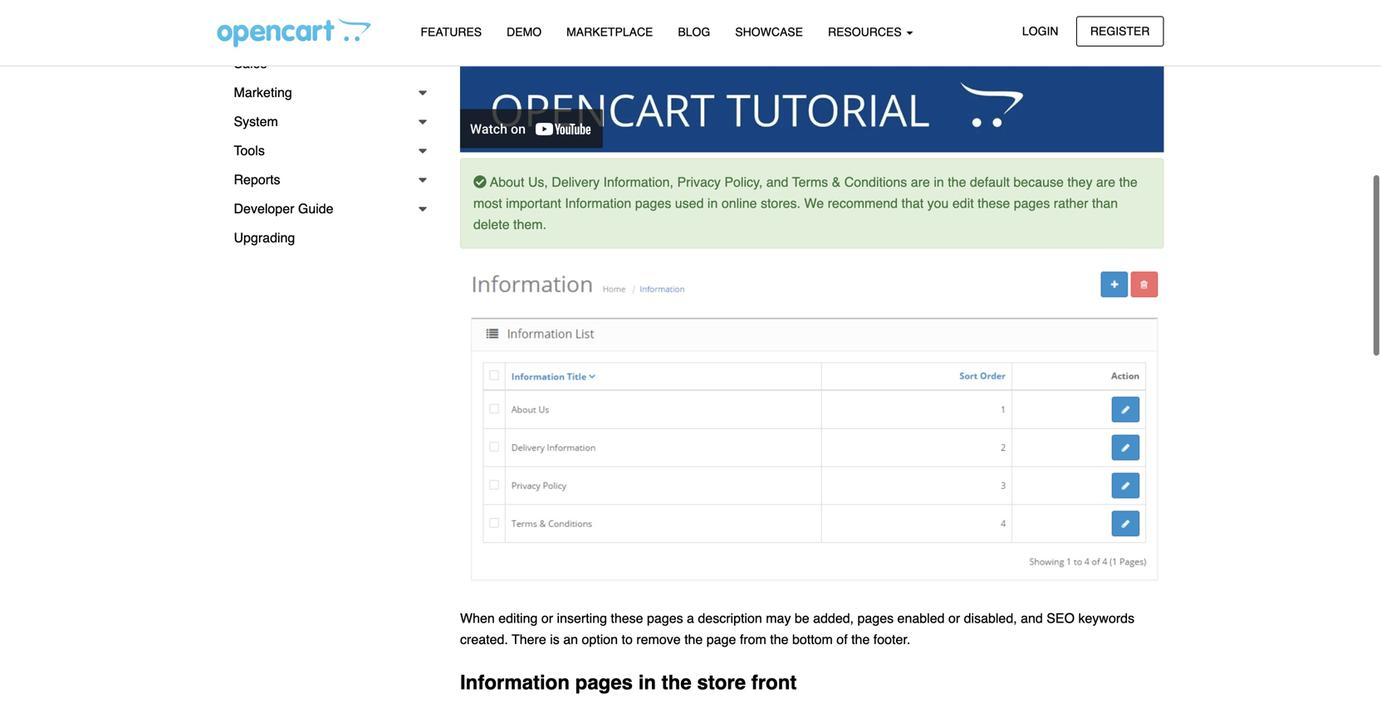 Task type: describe. For each thing, give the bounding box(es) containing it.
1 vertical spatial information
[[460, 672, 570, 695]]

information pages in the store front
[[460, 672, 797, 695]]

tools link
[[217, 136, 435, 165]]

demo link
[[494, 17, 554, 47]]

there
[[512, 632, 546, 648]]

0 horizontal spatial in
[[639, 672, 656, 695]]

the right of
[[852, 632, 870, 648]]

system link
[[217, 107, 435, 136]]

developer
[[234, 201, 294, 216]]

showcase link
[[723, 17, 816, 47]]

resources
[[828, 25, 905, 39]]

showcase
[[735, 25, 803, 39]]

you
[[928, 196, 949, 211]]

pages up remove
[[647, 611, 683, 626]]

1 are from the left
[[911, 174, 930, 190]]

information inside about us, delivery information, privacy policy, and terms & conditions are in the default because they are the most important information pages used in online stores. we recommend that you edit these pages rather than delete them.
[[565, 196, 632, 211]]

front
[[752, 672, 797, 695]]

we
[[804, 196, 824, 211]]

features link
[[408, 17, 494, 47]]

register
[[1091, 25, 1150, 38]]

register link
[[1077, 16, 1164, 46]]

demo
[[507, 25, 542, 39]]

upgrading link
[[217, 223, 435, 253]]

is
[[550, 632, 560, 648]]

marketing
[[234, 85, 292, 100]]

marketplace link
[[554, 17, 666, 47]]

about us, delivery information, privacy policy, and terms & conditions are in the default because they are the most important information pages used in online stores. we recommend that you edit these pages rather than delete them. alert
[[460, 158, 1164, 249]]

used
[[675, 196, 704, 211]]

marketplace
[[567, 25, 653, 39]]

rather
[[1054, 196, 1089, 211]]

footer.
[[874, 632, 911, 648]]

a
[[687, 611, 694, 626]]

the down a
[[685, 632, 703, 648]]

2 or from the left
[[949, 611, 960, 626]]

sales
[[234, 56, 267, 71]]

tools
[[234, 143, 265, 158]]

pages down because
[[1014, 196, 1050, 211]]

features
[[421, 25, 482, 39]]

remove
[[637, 632, 681, 648]]

bottom
[[792, 632, 833, 648]]

an
[[563, 632, 578, 648]]

privacy
[[677, 174, 721, 190]]

developer guide
[[234, 201, 334, 216]]

option
[[582, 632, 618, 648]]

delivery
[[552, 174, 600, 190]]

online
[[722, 196, 757, 211]]

reports link
[[217, 165, 435, 194]]

&
[[832, 174, 841, 190]]

the down may
[[770, 632, 789, 648]]

2 are from the left
[[1097, 174, 1116, 190]]

2 horizontal spatial in
[[934, 174, 944, 190]]

upgrading
[[234, 230, 295, 245]]

most
[[474, 196, 502, 211]]

information,
[[604, 174, 674, 190]]

important
[[506, 196, 561, 211]]

extensions
[[234, 27, 299, 42]]

added,
[[813, 611, 854, 626]]



Task type: locate. For each thing, give the bounding box(es) containing it.
delete
[[474, 217, 510, 232]]

extensions link
[[217, 20, 435, 49]]

and up 'stores.'
[[767, 174, 789, 190]]

these up 'to'
[[611, 611, 643, 626]]

or
[[541, 611, 553, 626], [949, 611, 960, 626]]

these inside about us, delivery information, privacy policy, and terms & conditions are in the default because they are the most important information pages used in online stores. we recommend that you edit these pages rather than delete them.
[[978, 196, 1010, 211]]

terms
[[792, 174, 828, 190]]

pages
[[635, 196, 672, 211], [1014, 196, 1050, 211], [647, 611, 683, 626], [858, 611, 894, 626], [575, 672, 633, 695]]

may
[[766, 611, 791, 626]]

information down delivery
[[565, 196, 632, 211]]

disabled,
[[964, 611, 1017, 626]]

1 horizontal spatial these
[[978, 196, 1010, 211]]

1 horizontal spatial or
[[949, 611, 960, 626]]

1 horizontal spatial and
[[1021, 611, 1043, 626]]

information down there
[[460, 672, 570, 695]]

policy,
[[725, 174, 763, 190]]

are
[[911, 174, 930, 190], [1097, 174, 1116, 190]]

of
[[837, 632, 848, 648]]

when
[[460, 611, 495, 626]]

1 horizontal spatial are
[[1097, 174, 1116, 190]]

0 vertical spatial information
[[565, 196, 632, 211]]

because
[[1014, 174, 1064, 190]]

marketing link
[[217, 78, 435, 107]]

page
[[707, 632, 736, 648]]

1 horizontal spatial in
[[708, 196, 718, 211]]

sales link
[[217, 49, 435, 78]]

the
[[948, 174, 967, 190], [1119, 174, 1138, 190], [685, 632, 703, 648], [770, 632, 789, 648], [852, 632, 870, 648], [662, 672, 692, 695]]

to
[[622, 632, 633, 648]]

the right the they
[[1119, 174, 1138, 190]]

the left 'store'
[[662, 672, 692, 695]]

1 vertical spatial these
[[611, 611, 643, 626]]

pages down option
[[575, 672, 633, 695]]

than
[[1092, 196, 1118, 211]]

and left "seo" on the bottom of page
[[1021, 611, 1043, 626]]

us,
[[528, 174, 548, 190]]

are up than
[[1097, 174, 1116, 190]]

default
[[970, 174, 1010, 190]]

they
[[1068, 174, 1093, 190]]

0 vertical spatial these
[[978, 196, 1010, 211]]

system
[[234, 114, 278, 129]]

information
[[565, 196, 632, 211], [460, 672, 570, 695]]

look info backend image
[[460, 269, 1164, 598]]

enabled
[[898, 611, 945, 626]]

blog
[[678, 25, 711, 39]]

and inside about us, delivery information, privacy policy, and terms & conditions are in the default because they are the most important information pages used in online stores. we recommend that you edit these pages rather than delete them.
[[767, 174, 789, 190]]

description
[[698, 611, 762, 626]]

2 vertical spatial in
[[639, 672, 656, 695]]

that
[[902, 196, 924, 211]]

0 horizontal spatial or
[[541, 611, 553, 626]]

and inside 'when editing or inserting these pages a description may be added, pages enabled or disabled, and seo keywords created. there is an option to remove the page from the bottom of the footer.'
[[1021, 611, 1043, 626]]

stores.
[[761, 196, 801, 211]]

about
[[490, 174, 525, 190]]

0 vertical spatial and
[[767, 174, 789, 190]]

about us, delivery information, privacy policy, and terms & conditions are in the default because they are the most important information pages used in online stores. we recommend that you edit these pages rather than delete them.
[[474, 174, 1138, 232]]

these inside 'when editing or inserting these pages a description may be added, pages enabled or disabled, and seo keywords created. there is an option to remove the page from the bottom of the footer.'
[[611, 611, 643, 626]]

recommend
[[828, 196, 898, 211]]

guide
[[298, 201, 334, 216]]

check circle image
[[474, 175, 487, 189]]

1 or from the left
[[541, 611, 553, 626]]

when editing or inserting these pages a description may be added, pages enabled or disabled, and seo keywords created. there is an option to remove the page from the bottom of the footer.
[[460, 611, 1135, 648]]

from
[[740, 632, 767, 648]]

and
[[767, 174, 789, 190], [1021, 611, 1043, 626]]

pages down information,
[[635, 196, 672, 211]]

in down remove
[[639, 672, 656, 695]]

conditions
[[845, 174, 907, 190]]

0 horizontal spatial these
[[611, 611, 643, 626]]

them.
[[513, 217, 547, 232]]

in
[[934, 174, 944, 190], [708, 196, 718, 211], [639, 672, 656, 695]]

0 vertical spatial in
[[934, 174, 944, 190]]

pages up footer.
[[858, 611, 894, 626]]

store
[[697, 672, 746, 695]]

are up that
[[911, 174, 930, 190]]

developer guide link
[[217, 194, 435, 223]]

0 horizontal spatial and
[[767, 174, 789, 190]]

opencart - open source shopping cart solution image
[[217, 17, 371, 47]]

inserting
[[557, 611, 607, 626]]

created.
[[460, 632, 508, 648]]

login link
[[1008, 16, 1073, 46]]

reports
[[234, 172, 280, 187]]

seo
[[1047, 611, 1075, 626]]

be
[[795, 611, 810, 626]]

editing
[[499, 611, 538, 626]]

the up edit
[[948, 174, 967, 190]]

1 vertical spatial and
[[1021, 611, 1043, 626]]

0 horizontal spatial are
[[911, 174, 930, 190]]

in up the you
[[934, 174, 944, 190]]

or right "enabled"
[[949, 611, 960, 626]]

blog link
[[666, 17, 723, 47]]

in right used
[[708, 196, 718, 211]]

these
[[978, 196, 1010, 211], [611, 611, 643, 626]]

login
[[1023, 25, 1059, 38]]

keywords
[[1079, 611, 1135, 626]]

1 vertical spatial in
[[708, 196, 718, 211]]

these down default
[[978, 196, 1010, 211]]

or up is
[[541, 611, 553, 626]]

resources link
[[816, 17, 926, 47]]

edit
[[953, 196, 974, 211]]



Task type: vqa. For each thing, say whether or not it's contained in the screenshot.
top in
yes



